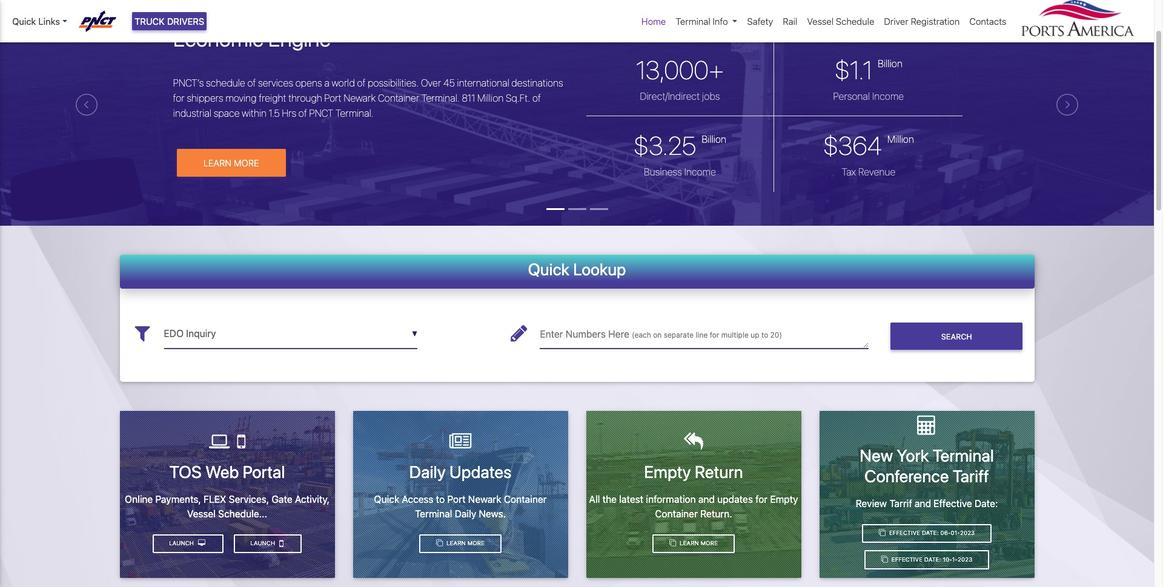 Task type: vqa. For each thing, say whether or not it's contained in the screenshot.
Review
yes



Task type: describe. For each thing, give the bounding box(es) containing it.
services,
[[229, 494, 269, 505]]

activity,
[[295, 494, 330, 505]]

13,000+ direct/indirect jobs
[[636, 54, 724, 102]]

mobile image
[[279, 539, 284, 549]]

learn more inside button
[[203, 157, 259, 168]]

personal
[[834, 91, 870, 102]]

learn inside button
[[203, 157, 232, 168]]

the
[[603, 494, 617, 505]]

date: for 1-
[[925, 557, 942, 564]]

news.
[[479, 509, 506, 520]]

and inside all the latest information and updates for empty container return.
[[699, 494, 715, 505]]

contacts link
[[965, 10, 1012, 33]]

learn more link for updates
[[420, 535, 502, 554]]

tax revenue
[[842, 166, 896, 177]]

effective for effective date: 06-01-2023
[[890, 530, 921, 537]]

0 vertical spatial terminal.
[[422, 93, 460, 104]]

billion for $1.1
[[878, 58, 903, 69]]

contacts
[[970, 16, 1007, 27]]

info
[[713, 16, 728, 27]]

million inside $364 million
[[888, 134, 914, 145]]

20)
[[771, 331, 782, 340]]

truck
[[135, 16, 165, 27]]

port inside quick access to port newark container terminal daily news.
[[448, 494, 466, 505]]

06-
[[941, 530, 951, 537]]

line
[[696, 331, 708, 340]]

web
[[205, 462, 239, 482]]

tariff
[[953, 467, 990, 487]]

launch for mobile image
[[250, 541, 277, 547]]

hrs
[[282, 108, 296, 119]]

container inside all the latest information and updates for empty container return.
[[655, 509, 698, 520]]

container inside pnct's schedule of services opens a world of possibilities.                                 over 45 international destinations for shippers moving freight through port newark container terminal.                                 811 million sq.ft. of industrial space within 1.5 hrs of pnct terminal.
[[378, 93, 420, 104]]

tax
[[842, 166, 856, 177]]

schedule
[[836, 16, 875, 27]]

port inside pnct's schedule of services opens a world of possibilities.                                 over 45 international destinations for shippers moving freight through port newark container terminal.                                 811 million sq.ft. of industrial space within 1.5 hrs of pnct terminal.
[[324, 93, 342, 104]]

0 vertical spatial effective
[[934, 498, 973, 509]]

industrial
[[173, 108, 211, 119]]

desktop image
[[198, 541, 205, 548]]

return
[[695, 462, 743, 482]]

pnct inside pnct's schedule of services opens a world of possibilities.                                 over 45 international destinations for shippers moving freight through port newark container terminal.                                 811 million sq.ft. of industrial space within 1.5 hrs of pnct terminal.
[[309, 108, 333, 119]]

all
[[589, 494, 600, 505]]

container inside quick access to port newark container terminal daily news.
[[504, 494, 547, 505]]

moving
[[226, 93, 257, 104]]

tarrif
[[890, 498, 913, 509]]

▼
[[412, 330, 418, 339]]

updates
[[718, 494, 753, 505]]

2023 for 01-
[[961, 530, 975, 537]]

home
[[642, 16, 666, 27]]

811
[[462, 93, 475, 104]]

information
[[646, 494, 696, 505]]

possibilities.
[[368, 77, 419, 88]]

business income
[[644, 166, 716, 177]]

pnct generates:
[[608, 2, 766, 28]]

of up moving
[[247, 77, 256, 88]]

schedule
[[206, 77, 245, 88]]

links
[[38, 16, 60, 27]]

of right hrs at left top
[[299, 108, 307, 119]]

0 horizontal spatial daily
[[409, 462, 446, 482]]

to inside quick access to port newark container terminal daily news.
[[436, 494, 445, 505]]

vessel inside online payments, flex services, gate activity, vessel schedule...
[[187, 509, 216, 520]]

income for $3.25
[[685, 166, 716, 177]]

1 horizontal spatial and
[[915, 498, 932, 509]]

opens
[[296, 77, 322, 88]]

rail
[[783, 16, 798, 27]]

generates:
[[667, 2, 766, 28]]

clone image for effective date: 10-1-2023
[[882, 557, 888, 564]]

truck drivers
[[135, 16, 204, 27]]

separate
[[664, 331, 694, 340]]

income for $1.1
[[873, 91, 904, 102]]

payments,
[[155, 494, 201, 505]]

freight
[[259, 93, 286, 104]]

clone image for learn more
[[436, 541, 443, 548]]

review
[[856, 498, 887, 509]]

newark inside quick access to port newark container terminal daily news.
[[468, 494, 502, 505]]

on
[[653, 331, 662, 340]]

$1.1 billion
[[835, 54, 903, 85]]

pnct's schedule of services opens a world of possibilities.                                 over 45 international destinations for shippers moving freight through port newark container terminal.                                 811 million sq.ft. of industrial space within 1.5 hrs of pnct terminal.
[[173, 77, 563, 119]]

driver registration
[[884, 16, 960, 27]]

driver
[[884, 16, 909, 27]]

learn for daily
[[447, 541, 466, 547]]

gate
[[272, 494, 293, 505]]

rail link
[[778, 10, 803, 33]]

here
[[609, 329, 630, 340]]

review tarrif and effective date:
[[856, 498, 998, 509]]

truck drivers link
[[132, 12, 207, 31]]

quick access to port newark container terminal daily news.
[[374, 494, 547, 520]]

of right world
[[357, 77, 366, 88]]

new
[[860, 446, 893, 466]]

learn more for empty return
[[678, 541, 718, 547]]

terminal inside quick access to port newark container terminal daily news.
[[415, 509, 452, 520]]

safety link
[[743, 10, 778, 33]]

more for empty return
[[701, 541, 718, 547]]

million inside pnct's schedule of services opens a world of possibilities.                                 over 45 international destinations for shippers moving freight through port newark container terminal.                                 811 million sq.ft. of industrial space within 1.5 hrs of pnct terminal.
[[478, 93, 504, 104]]

within
[[242, 108, 267, 119]]

$364
[[824, 130, 882, 160]]

a
[[324, 77, 330, 88]]

driver registration link
[[880, 10, 965, 33]]

all the latest information and updates for empty container return.
[[589, 494, 798, 520]]

daily updates
[[409, 462, 512, 482]]

flex
[[204, 494, 226, 505]]

quick links
[[12, 16, 60, 27]]

enter
[[540, 329, 563, 340]]

quick links link
[[12, 15, 67, 28]]

engine
[[268, 25, 331, 51]]



Task type: locate. For each thing, give the bounding box(es) containing it.
0 horizontal spatial to
[[436, 494, 445, 505]]

2 vertical spatial container
[[655, 509, 698, 520]]

vessel down the flex at left bottom
[[187, 509, 216, 520]]

0 horizontal spatial clone image
[[436, 541, 443, 548]]

through
[[289, 93, 322, 104]]

1 vertical spatial effective
[[890, 530, 921, 537]]

tos web portal
[[169, 462, 285, 482]]

1 horizontal spatial port
[[448, 494, 466, 505]]

0 horizontal spatial learn more
[[203, 157, 259, 168]]

1 vertical spatial income
[[685, 166, 716, 177]]

0 horizontal spatial learn
[[203, 157, 232, 168]]

quick for quick lookup
[[528, 260, 570, 279]]

for right updates
[[756, 494, 768, 505]]

learn more button
[[177, 149, 286, 177]]

1 vertical spatial terminal
[[933, 446, 995, 466]]

business
[[644, 166, 682, 177]]

clone image left effective date: 10-1-2023
[[882, 557, 888, 564]]

quick lookup
[[528, 260, 626, 279]]

0 vertical spatial date:
[[975, 498, 998, 509]]

1 horizontal spatial vessel
[[807, 16, 834, 27]]

home link
[[637, 10, 671, 33]]

2 vertical spatial quick
[[374, 494, 400, 505]]

0 horizontal spatial launch link
[[152, 535, 224, 554]]

destinations
[[512, 77, 563, 88]]

1 horizontal spatial more
[[468, 541, 485, 547]]

multiple
[[722, 331, 749, 340]]

learn more down return.
[[678, 541, 718, 547]]

1 horizontal spatial pnct
[[608, 2, 662, 28]]

terminal. down 45
[[422, 93, 460, 104]]

0 vertical spatial clone image
[[436, 541, 443, 548]]

0 horizontal spatial terminal.
[[336, 108, 374, 119]]

and up return.
[[699, 494, 715, 505]]

vessel schedule
[[807, 16, 875, 27]]

for inside enter numbers here (each on separate line for multiple up to 20)
[[710, 331, 720, 340]]

1.5
[[269, 108, 280, 119]]

sq.ft.
[[506, 93, 530, 104]]

1 vertical spatial port
[[448, 494, 466, 505]]

clone image
[[879, 530, 886, 537], [670, 541, 676, 548]]

welcome to port newmark container terminal image
[[0, 0, 1155, 294]]

port down daily updates
[[448, 494, 466, 505]]

world
[[332, 77, 355, 88]]

york
[[897, 446, 929, 466]]

1 horizontal spatial billion
[[878, 58, 903, 69]]

effective down effective date: 06-01-2023 link
[[892, 557, 923, 564]]

quick
[[12, 16, 36, 27], [528, 260, 570, 279], [374, 494, 400, 505]]

learn down all the latest information and updates for empty container return.
[[680, 541, 699, 547]]

1 vertical spatial pnct
[[309, 108, 333, 119]]

quick inside quick access to port newark container terminal daily news.
[[374, 494, 400, 505]]

newark
[[344, 93, 376, 104], [468, 494, 502, 505]]

2 horizontal spatial learn more
[[678, 541, 718, 547]]

economic
[[173, 25, 264, 51]]

1 vertical spatial 2023
[[958, 557, 973, 564]]

pnct
[[608, 2, 662, 28], [309, 108, 333, 119]]

learn more down quick access to port newark container terminal daily news.
[[445, 541, 485, 547]]

2 horizontal spatial quick
[[528, 260, 570, 279]]

billion inside $3.25 billion
[[702, 134, 727, 145]]

0 vertical spatial to
[[762, 331, 769, 340]]

0 vertical spatial newark
[[344, 93, 376, 104]]

date: for 01-
[[922, 530, 939, 537]]

for inside all the latest information and updates for empty container return.
[[756, 494, 768, 505]]

to right access
[[436, 494, 445, 505]]

clone image for empty return
[[670, 541, 676, 548]]

empty up the information
[[644, 462, 691, 482]]

enter numbers here (each on separate line for multiple up to 20)
[[540, 329, 782, 340]]

1 vertical spatial daily
[[455, 509, 476, 520]]

quick left access
[[374, 494, 400, 505]]

clone image inside effective date: 06-01-2023 link
[[879, 530, 886, 537]]

economic engine
[[173, 25, 331, 51]]

0 horizontal spatial learn more link
[[420, 535, 502, 554]]

empty right updates
[[770, 494, 798, 505]]

to right up
[[762, 331, 769, 340]]

access
[[402, 494, 434, 505]]

up
[[751, 331, 760, 340]]

0 vertical spatial million
[[478, 93, 504, 104]]

$1.1
[[835, 54, 873, 85]]

effective
[[934, 498, 973, 509], [890, 530, 921, 537], [892, 557, 923, 564]]

more down return.
[[701, 541, 718, 547]]

terminal. down world
[[336, 108, 374, 119]]

date: down tariff
[[975, 498, 998, 509]]

learn down "space"
[[203, 157, 232, 168]]

1 launch from the left
[[250, 541, 277, 547]]

online payments, flex services, gate activity, vessel schedule...
[[125, 494, 330, 520]]

effective for effective date: 10-1-2023
[[892, 557, 923, 564]]

effective up 01-
[[934, 498, 973, 509]]

10-
[[943, 557, 953, 564]]

1 vertical spatial quick
[[528, 260, 570, 279]]

1 horizontal spatial clone image
[[882, 557, 888, 564]]

1 horizontal spatial million
[[888, 134, 914, 145]]

2 vertical spatial terminal
[[415, 509, 452, 520]]

launch link down payments,
[[152, 535, 224, 554]]

of down 'destinations'
[[533, 93, 541, 104]]

income down $1.1 billion on the right top
[[873, 91, 904, 102]]

1 horizontal spatial quick
[[374, 494, 400, 505]]

more down within
[[234, 157, 259, 168]]

2 launch from the left
[[169, 541, 196, 547]]

launch for desktop icon
[[169, 541, 196, 547]]

launch link down schedule...
[[234, 535, 302, 554]]

1 vertical spatial clone image
[[882, 557, 888, 564]]

0 horizontal spatial newark
[[344, 93, 376, 104]]

revenue
[[859, 166, 896, 177]]

billion inside $1.1 billion
[[878, 58, 903, 69]]

services
[[258, 77, 293, 88]]

launch left desktop icon
[[169, 541, 196, 547]]

0 vertical spatial empty
[[644, 462, 691, 482]]

empty inside all the latest information and updates for empty container return.
[[770, 494, 798, 505]]

to inside enter numbers here (each on separate line for multiple up to 20)
[[762, 331, 769, 340]]

1 horizontal spatial container
[[504, 494, 547, 505]]

million up revenue
[[888, 134, 914, 145]]

0 vertical spatial clone image
[[879, 530, 886, 537]]

learn more for daily updates
[[445, 541, 485, 547]]

1 horizontal spatial terminal.
[[422, 93, 460, 104]]

billion for $3.25
[[702, 134, 727, 145]]

direct/indirect
[[640, 91, 700, 102]]

clone image inside effective date: 10-1-2023 link
[[882, 557, 888, 564]]

0 vertical spatial for
[[173, 93, 185, 104]]

None text field
[[164, 320, 418, 349], [540, 320, 869, 349], [164, 320, 418, 349], [540, 320, 869, 349]]

1 vertical spatial date:
[[922, 530, 939, 537]]

0 vertical spatial container
[[378, 93, 420, 104]]

2023 for 1-
[[958, 557, 973, 564]]

more inside button
[[234, 157, 259, 168]]

1 vertical spatial million
[[888, 134, 914, 145]]

2 vertical spatial for
[[756, 494, 768, 505]]

daily up access
[[409, 462, 446, 482]]

(each
[[632, 331, 651, 340]]

more for daily updates
[[468, 541, 485, 547]]

daily inside quick access to port newark container terminal daily news.
[[455, 509, 476, 520]]

$364 million
[[824, 130, 914, 160]]

conference
[[865, 467, 949, 487]]

2023
[[961, 530, 975, 537], [958, 557, 973, 564]]

1 horizontal spatial terminal
[[676, 16, 711, 27]]

quick left links
[[12, 16, 36, 27]]

1 horizontal spatial launch
[[250, 541, 277, 547]]

more down news.
[[468, 541, 485, 547]]

2 vertical spatial date:
[[925, 557, 942, 564]]

quick left lookup
[[528, 260, 570, 279]]

quick for quick access to port newark container terminal daily news.
[[374, 494, 400, 505]]

clone image
[[436, 541, 443, 548], [882, 557, 888, 564]]

1 vertical spatial billion
[[702, 134, 727, 145]]

learn
[[203, 157, 232, 168], [447, 541, 466, 547], [680, 541, 699, 547]]

1 vertical spatial terminal.
[[336, 108, 374, 119]]

of
[[247, 77, 256, 88], [357, 77, 366, 88], [533, 93, 541, 104], [299, 108, 307, 119]]

over
[[421, 77, 441, 88]]

for inside pnct's schedule of services opens a world of possibilities.                                 over 45 international destinations for shippers moving freight through port newark container terminal.                                 811 million sq.ft. of industrial space within 1.5 hrs of pnct terminal.
[[173, 93, 185, 104]]

for
[[173, 93, 185, 104], [710, 331, 720, 340], [756, 494, 768, 505]]

safety
[[747, 16, 774, 27]]

0 horizontal spatial launch
[[169, 541, 196, 547]]

0 horizontal spatial and
[[699, 494, 715, 505]]

billion right $1.1
[[878, 58, 903, 69]]

newark down world
[[344, 93, 376, 104]]

13,000+
[[636, 54, 724, 85]]

1 horizontal spatial clone image
[[879, 530, 886, 537]]

learn for empty
[[680, 541, 699, 547]]

0 vertical spatial income
[[873, 91, 904, 102]]

0 horizontal spatial clone image
[[670, 541, 676, 548]]

learn more down "space"
[[203, 157, 259, 168]]

jobs
[[702, 91, 720, 102]]

1 horizontal spatial for
[[710, 331, 720, 340]]

2 horizontal spatial learn
[[680, 541, 699, 547]]

for right line
[[710, 331, 720, 340]]

0 horizontal spatial port
[[324, 93, 342, 104]]

1 horizontal spatial launch link
[[234, 535, 302, 554]]

0 horizontal spatial pnct
[[309, 108, 333, 119]]

1 horizontal spatial learn more
[[445, 541, 485, 547]]

personal income
[[834, 91, 904, 102]]

effective date: 10-1-2023 link
[[865, 551, 990, 570]]

1 vertical spatial vessel
[[187, 509, 216, 520]]

registration
[[911, 16, 960, 27]]

effective down tarrif at bottom right
[[890, 530, 921, 537]]

1 learn more link from the left
[[420, 535, 502, 554]]

0 horizontal spatial container
[[378, 93, 420, 104]]

billion down jobs
[[702, 134, 727, 145]]

2 horizontal spatial terminal
[[933, 446, 995, 466]]

schedule...
[[218, 509, 267, 520]]

0 vertical spatial port
[[324, 93, 342, 104]]

latest
[[620, 494, 644, 505]]

0 horizontal spatial quick
[[12, 16, 36, 27]]

learn more link down all the latest information and updates for empty container return.
[[653, 535, 735, 554]]

clone image for new york terminal conference tariff
[[879, 530, 886, 537]]

0 horizontal spatial billion
[[702, 134, 727, 145]]

2 horizontal spatial container
[[655, 509, 698, 520]]

0 horizontal spatial vessel
[[187, 509, 216, 520]]

0 vertical spatial billion
[[878, 58, 903, 69]]

1 vertical spatial clone image
[[670, 541, 676, 548]]

1 horizontal spatial learn more link
[[653, 535, 735, 554]]

million down international
[[478, 93, 504, 104]]

tos
[[169, 462, 202, 482]]

1 vertical spatial container
[[504, 494, 547, 505]]

terminal down access
[[415, 509, 452, 520]]

0 vertical spatial quick
[[12, 16, 36, 27]]

shippers
[[187, 93, 223, 104]]

0 vertical spatial daily
[[409, 462, 446, 482]]

for down pnct's
[[173, 93, 185, 104]]

container down the possibilities.
[[378, 93, 420, 104]]

clone image down quick access to port newark container terminal daily news.
[[436, 541, 443, 548]]

daily left news.
[[455, 509, 476, 520]]

billion
[[878, 58, 903, 69], [702, 134, 727, 145]]

01-
[[951, 530, 961, 537]]

1 vertical spatial to
[[436, 494, 445, 505]]

learn down quick access to port newark container terminal daily news.
[[447, 541, 466, 547]]

drivers
[[167, 16, 204, 27]]

1 horizontal spatial newark
[[468, 494, 502, 505]]

2023 right 10-
[[958, 557, 973, 564]]

new york terminal conference tariff
[[860, 446, 995, 487]]

0 vertical spatial 2023
[[961, 530, 975, 537]]

clone image down all the latest information and updates for empty container return.
[[670, 541, 676, 548]]

date:
[[975, 498, 998, 509], [922, 530, 939, 537], [925, 557, 942, 564]]

1 vertical spatial for
[[710, 331, 720, 340]]

port down a
[[324, 93, 342, 104]]

2 horizontal spatial for
[[756, 494, 768, 505]]

container up news.
[[504, 494, 547, 505]]

terminal up tariff
[[933, 446, 995, 466]]

container down the information
[[655, 509, 698, 520]]

to
[[762, 331, 769, 340], [436, 494, 445, 505]]

quick inside quick links link
[[12, 16, 36, 27]]

$3.25 billion
[[634, 130, 727, 160]]

0 vertical spatial vessel
[[807, 16, 834, 27]]

1 horizontal spatial daily
[[455, 509, 476, 520]]

newark up news.
[[468, 494, 502, 505]]

launch
[[250, 541, 277, 547], [169, 541, 196, 547]]

numbers
[[566, 329, 606, 340]]

1 horizontal spatial learn
[[447, 541, 466, 547]]

0 horizontal spatial income
[[685, 166, 716, 177]]

2 vertical spatial effective
[[892, 557, 923, 564]]

vessel right rail
[[807, 16, 834, 27]]

space
[[214, 108, 240, 119]]

date: left '06-' on the bottom of page
[[922, 530, 939, 537]]

2 horizontal spatial more
[[701, 541, 718, 547]]

0 vertical spatial terminal
[[676, 16, 711, 27]]

2023 right '06-' on the bottom of page
[[961, 530, 975, 537]]

effective date: 10-1-2023
[[890, 557, 973, 564]]

learn more link down quick access to port newark container terminal daily news.
[[420, 535, 502, 554]]

income down $3.25 billion
[[685, 166, 716, 177]]

clone image inside 'learn more' link
[[670, 541, 676, 548]]

newark inside pnct's schedule of services opens a world of possibilities.                                 over 45 international destinations for shippers moving freight through port newark container terminal.                                 811 million sq.ft. of industrial space within 1.5 hrs of pnct terminal.
[[344, 93, 376, 104]]

learn more link for return
[[653, 535, 735, 554]]

vessel schedule link
[[803, 10, 880, 33]]

return.
[[701, 509, 733, 520]]

pnct's
[[173, 77, 204, 88]]

2 learn more link from the left
[[653, 535, 735, 554]]

terminal inside new york terminal conference tariff
[[933, 446, 995, 466]]

1 launch link from the left
[[234, 535, 302, 554]]

2 launch link from the left
[[152, 535, 224, 554]]

0 vertical spatial pnct
[[608, 2, 662, 28]]

portal
[[243, 462, 285, 482]]

0 horizontal spatial terminal
[[415, 509, 452, 520]]

terminal left info
[[676, 16, 711, 27]]

quick for quick links
[[12, 16, 36, 27]]

1 horizontal spatial to
[[762, 331, 769, 340]]

clone image inside 'learn more' link
[[436, 541, 443, 548]]

1 horizontal spatial income
[[873, 91, 904, 102]]

clone image down review
[[879, 530, 886, 537]]

0 horizontal spatial more
[[234, 157, 259, 168]]

$3.25
[[634, 130, 697, 160]]

and right tarrif at bottom right
[[915, 498, 932, 509]]

0 horizontal spatial million
[[478, 93, 504, 104]]

online
[[125, 494, 153, 505]]

launch left mobile image
[[250, 541, 277, 547]]

date: left 10-
[[925, 557, 942, 564]]

effective date: 06-01-2023 link
[[863, 525, 992, 544]]

1 horizontal spatial empty
[[770, 494, 798, 505]]

1 vertical spatial empty
[[770, 494, 798, 505]]

updates
[[450, 462, 512, 482]]

1-
[[953, 557, 958, 564]]

0 horizontal spatial empty
[[644, 462, 691, 482]]

empty return
[[644, 462, 743, 482]]

1 vertical spatial newark
[[468, 494, 502, 505]]



